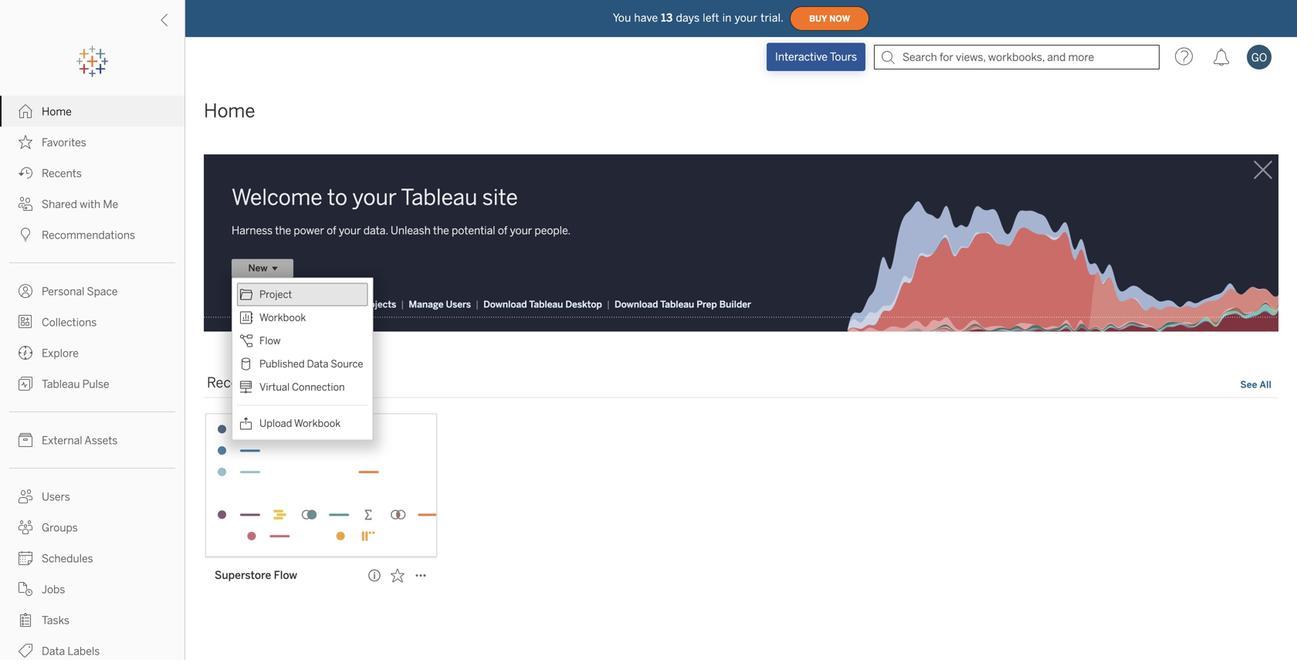 Task type: locate. For each thing, give the bounding box(es) containing it.
1 horizontal spatial home
[[204, 100, 255, 122]]

schedules link
[[0, 543, 185, 574]]

1 vertical spatial recents
[[207, 375, 258, 391]]

0 horizontal spatial data
[[42, 645, 65, 658]]

menu containing project
[[233, 278, 373, 440]]

flow up published
[[260, 335, 281, 347]]

of right power
[[327, 224, 337, 237]]

manage right projects
[[409, 299, 444, 310]]

0 vertical spatial workbook
[[266, 299, 310, 310]]

main navigation. press the up and down arrow keys to access links. element
[[0, 96, 185, 661]]

0 vertical spatial users
[[446, 299, 471, 310]]

workbook
[[266, 299, 310, 310], [260, 312, 306, 324], [294, 417, 341, 430]]

1 horizontal spatial recents
[[207, 375, 258, 391]]

in
[[723, 11, 732, 24]]

download tableau prep builder link
[[614, 298, 752, 311]]

data inside main navigation. press the up and down arrow keys to access links. 'element'
[[42, 645, 65, 658]]

interactive
[[776, 51, 828, 63]]

0 horizontal spatial download
[[484, 299, 527, 310]]

1 vertical spatial users
[[42, 491, 70, 504]]

the left power
[[275, 224, 291, 237]]

your left "people."
[[510, 224, 532, 237]]

1 horizontal spatial manage
[[409, 299, 444, 310]]

manage projects link
[[322, 298, 397, 311]]

external assets
[[42, 435, 118, 447]]

flow
[[260, 335, 281, 347], [274, 569, 297, 582]]

| right desktop
[[607, 299, 610, 310]]

personal
[[42, 285, 85, 298]]

1 horizontal spatial the
[[433, 224, 449, 237]]

users down potential
[[446, 299, 471, 310]]

explore link
[[0, 338, 185, 368]]

1 download from the left
[[484, 299, 527, 310]]

upload workbook button
[[232, 298, 311, 311]]

welcome
[[232, 185, 323, 211]]

download right manage users link
[[484, 299, 527, 310]]

pulse
[[82, 378, 109, 391]]

0 horizontal spatial home
[[42, 105, 72, 118]]

published data source
[[260, 358, 363, 370]]

manage
[[323, 299, 358, 310], [409, 299, 444, 310]]

2 of from the left
[[498, 224, 508, 237]]

manage left projects
[[323, 299, 358, 310]]

your
[[735, 11, 758, 24], [353, 185, 397, 211], [339, 224, 361, 237], [510, 224, 532, 237]]

upload workbook
[[260, 417, 341, 430]]

1 of from the left
[[327, 224, 337, 237]]

| right manage users link
[[476, 299, 479, 310]]

0 vertical spatial upload
[[233, 299, 264, 310]]

of
[[327, 224, 337, 237], [498, 224, 508, 237]]

workbook down new popup button
[[266, 299, 310, 310]]

data up the connection
[[307, 358, 329, 370]]

the
[[275, 224, 291, 237], [433, 224, 449, 237]]

download right desktop
[[615, 299, 659, 310]]

workbook down upload workbook button
[[260, 312, 306, 324]]

| right projects
[[401, 299, 404, 310]]

interactive tours
[[776, 51, 858, 63]]

1 horizontal spatial of
[[498, 224, 508, 237]]

0 horizontal spatial of
[[327, 224, 337, 237]]

of right potential
[[498, 224, 508, 237]]

4 | from the left
[[607, 299, 610, 310]]

download
[[484, 299, 527, 310], [615, 299, 659, 310]]

menu
[[233, 278, 373, 440]]

0 horizontal spatial manage
[[323, 299, 358, 310]]

groups link
[[0, 512, 185, 543]]

to
[[327, 185, 348, 211]]

new
[[248, 263, 268, 274]]

recents up shared
[[42, 167, 82, 180]]

tableau left desktop
[[529, 299, 564, 310]]

0 vertical spatial data
[[307, 358, 329, 370]]

data inside menu
[[307, 358, 329, 370]]

connection
[[292, 381, 345, 394]]

recents link
[[0, 158, 185, 188]]

see all
[[1241, 379, 1272, 390]]

recents left virtual
[[207, 375, 258, 391]]

data.
[[364, 224, 388, 237]]

0 horizontal spatial recents
[[42, 167, 82, 180]]

me
[[103, 198, 118, 211]]

external
[[42, 435, 82, 447]]

upload workbook | manage projects | manage users | download tableau desktop | download tableau prep builder
[[233, 299, 752, 310]]

workbook down the connection
[[294, 417, 341, 430]]

users
[[446, 299, 471, 310], [42, 491, 70, 504]]

shared with me link
[[0, 188, 185, 219]]

flow right superstore
[[274, 569, 297, 582]]

personal space
[[42, 285, 118, 298]]

site
[[483, 185, 518, 211]]

data labels
[[42, 645, 100, 658]]

upload down virtual
[[260, 417, 292, 430]]

home
[[204, 100, 255, 122], [42, 105, 72, 118]]

space
[[87, 285, 118, 298]]

0 vertical spatial recents
[[42, 167, 82, 180]]

1 vertical spatial upload
[[260, 417, 292, 430]]

data left labels
[[42, 645, 65, 658]]

labels
[[67, 645, 100, 658]]

upload down "new" at the top left
[[233, 299, 264, 310]]

upload
[[233, 299, 264, 310], [260, 417, 292, 430]]

1 horizontal spatial users
[[446, 299, 471, 310]]

2 vertical spatial workbook
[[294, 417, 341, 430]]

welcome to your tableau site
[[232, 185, 518, 211]]

days
[[676, 11, 700, 24]]

tableau
[[401, 185, 478, 211], [529, 299, 564, 310], [661, 299, 695, 310], [42, 378, 80, 391]]

the right unleash
[[433, 224, 449, 237]]

0 horizontal spatial users
[[42, 491, 70, 504]]

now
[[830, 14, 851, 23]]

potential
[[452, 224, 496, 237]]

your right in
[[735, 11, 758, 24]]

1 horizontal spatial download
[[615, 299, 659, 310]]

1 horizontal spatial data
[[307, 358, 329, 370]]

workbook for upload workbook
[[294, 417, 341, 430]]

| right project at the top left
[[315, 299, 318, 310]]

recents
[[42, 167, 82, 180], [207, 375, 258, 391]]

recents inside "link"
[[42, 167, 82, 180]]

tableau inside "link"
[[42, 378, 80, 391]]

2 manage from the left
[[409, 299, 444, 310]]

jobs
[[42, 584, 65, 596]]

see all link
[[1240, 377, 1273, 394]]

new button
[[232, 259, 294, 278]]

source
[[331, 358, 363, 370]]

personal space link
[[0, 276, 185, 307]]

2 | from the left
[[401, 299, 404, 310]]

users up groups
[[42, 491, 70, 504]]

upload inside menu
[[260, 417, 292, 430]]

unleash
[[391, 224, 431, 237]]

0 horizontal spatial the
[[275, 224, 291, 237]]

tableau down explore
[[42, 378, 80, 391]]

1 vertical spatial data
[[42, 645, 65, 658]]

your left data.
[[339, 224, 361, 237]]

1 vertical spatial workbook
[[260, 312, 306, 324]]

data
[[307, 358, 329, 370], [42, 645, 65, 658]]

recommendations
[[42, 229, 135, 242]]



Task type: vqa. For each thing, say whether or not it's contained in the screenshot.
Swap Rows and Columns ICON
no



Task type: describe. For each thing, give the bounding box(es) containing it.
1 manage from the left
[[323, 299, 358, 310]]

shared with me
[[42, 198, 118, 211]]

people.
[[535, 224, 571, 237]]

tours
[[830, 51, 858, 63]]

tasks
[[42, 615, 69, 627]]

your up data.
[[353, 185, 397, 211]]

all
[[1260, 379, 1272, 390]]

external assets link
[[0, 425, 185, 456]]

2 download from the left
[[615, 299, 659, 310]]

buy now button
[[790, 6, 870, 31]]

virtual
[[260, 381, 290, 394]]

1 the from the left
[[275, 224, 291, 237]]

desktop
[[566, 299, 602, 310]]

1 vertical spatial flow
[[274, 569, 297, 582]]

have
[[635, 11, 658, 24]]

superstore
[[215, 569, 271, 582]]

virtual connection
[[260, 381, 345, 394]]

left
[[703, 11, 720, 24]]

project menu item
[[237, 283, 368, 306]]

shared
[[42, 198, 77, 211]]

tableau up unleash
[[401, 185, 478, 211]]

favorites link
[[0, 127, 185, 158]]

assets
[[85, 435, 118, 447]]

13
[[662, 11, 673, 24]]

projects
[[360, 299, 397, 310]]

1 | from the left
[[315, 299, 318, 310]]

with
[[80, 198, 101, 211]]

collections link
[[0, 307, 185, 338]]

data labels link
[[0, 636, 185, 661]]

tableau pulse link
[[0, 368, 185, 399]]

home link
[[0, 96, 185, 127]]

power
[[294, 224, 324, 237]]

navigation panel element
[[0, 46, 185, 661]]

buy now
[[810, 14, 851, 23]]

workbook for upload workbook | manage projects | manage users | download tableau desktop | download tableau prep builder
[[266, 299, 310, 310]]

schedules
[[42, 553, 93, 565]]

you
[[613, 11, 631, 24]]

tableau pulse
[[42, 378, 109, 391]]

project
[[260, 288, 292, 301]]

users inside main navigation. press the up and down arrow keys to access links. 'element'
[[42, 491, 70, 504]]

Search for views, workbooks, and more text field
[[875, 45, 1160, 70]]

explore
[[42, 347, 79, 360]]

groups
[[42, 522, 78, 535]]

tasks link
[[0, 605, 185, 636]]

jobs link
[[0, 574, 185, 605]]

home inside main navigation. press the up and down arrow keys to access links. 'element'
[[42, 105, 72, 118]]

trial.
[[761, 11, 784, 24]]

collections
[[42, 316, 97, 329]]

3 | from the left
[[476, 299, 479, 310]]

harness
[[232, 224, 273, 237]]

favorites
[[42, 136, 86, 149]]

2 the from the left
[[433, 224, 449, 237]]

superstore flow
[[215, 569, 297, 582]]

download tableau desktop link
[[483, 298, 603, 311]]

buy
[[810, 14, 828, 23]]

0 vertical spatial flow
[[260, 335, 281, 347]]

upload for upload workbook | manage projects | manage users | download tableau desktop | download tableau prep builder
[[233, 299, 264, 310]]

manage users link
[[408, 298, 472, 311]]

prep
[[697, 299, 717, 310]]

upload for upload workbook
[[260, 417, 292, 430]]

you have 13 days left in your trial.
[[613, 11, 784, 24]]

see
[[1241, 379, 1258, 390]]

published
[[260, 358, 305, 370]]

harness the power of your data. unleash the potential of your people.
[[232, 224, 571, 237]]

tableau left the prep
[[661, 299, 695, 310]]

recommendations link
[[0, 219, 185, 250]]

builder
[[720, 299, 752, 310]]

users link
[[0, 481, 185, 512]]



